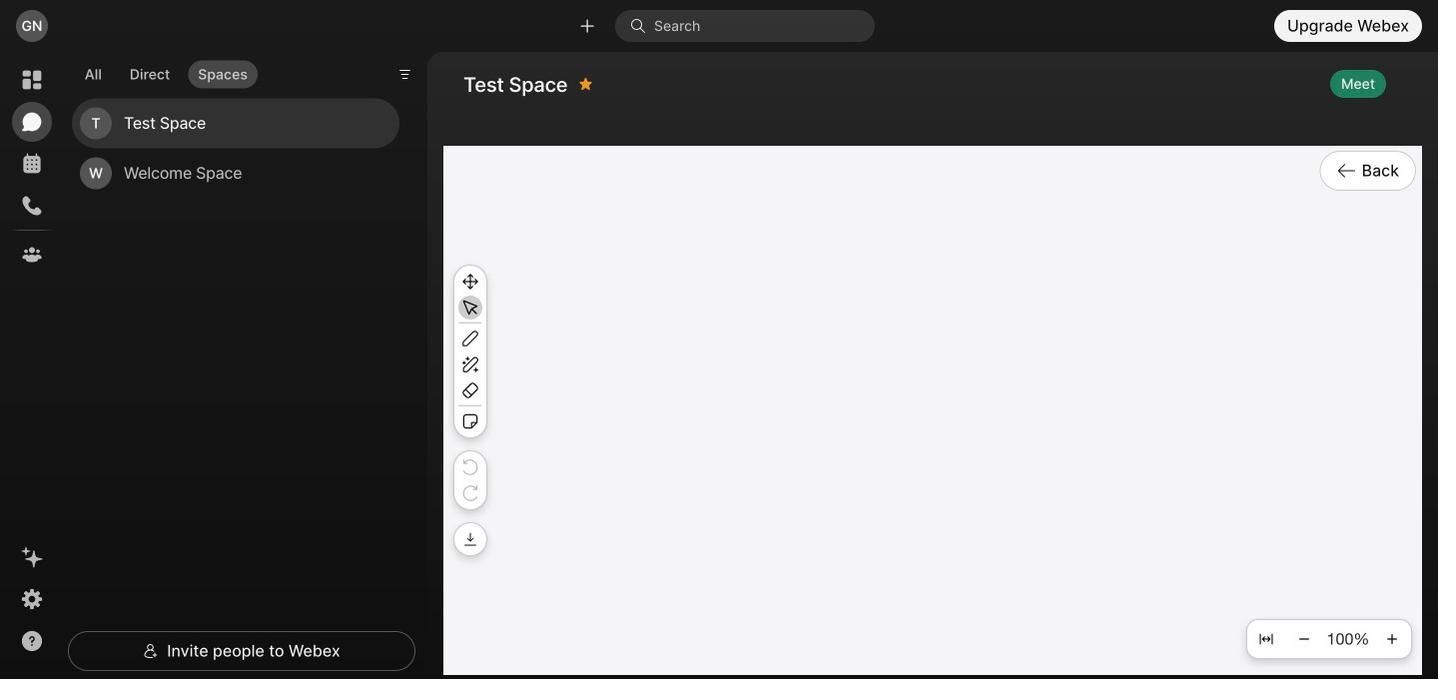 Task type: vqa. For each thing, say whether or not it's contained in the screenshot.
the "Welcome Space" LIST ITEM
yes



Task type: locate. For each thing, give the bounding box(es) containing it.
webex tab list
[[12, 60, 52, 275]]

navigation
[[0, 52, 64, 679]]

tab list
[[70, 48, 262, 94]]

welcome space list item
[[72, 148, 400, 198]]

test space list item
[[72, 98, 400, 148]]



